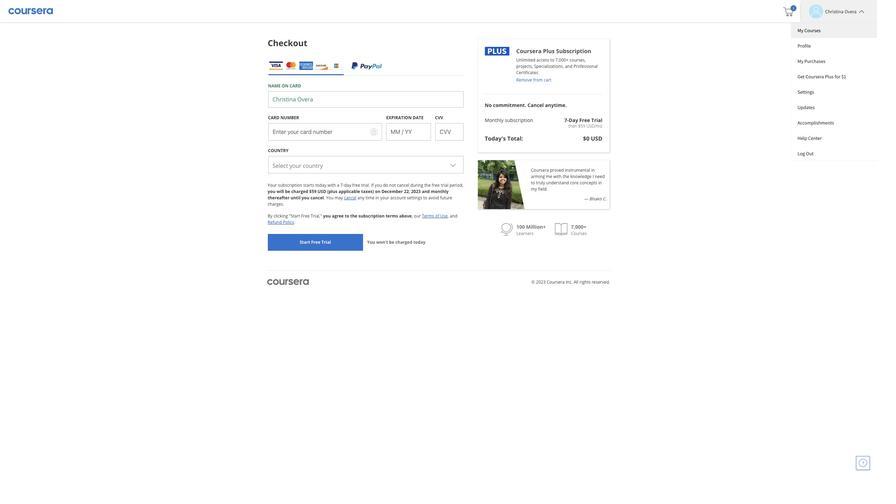 Task type: vqa. For each thing, say whether or not it's contained in the screenshot.
Governments
no



Task type: locate. For each thing, give the bounding box(es) containing it.
1 vertical spatial usd
[[591, 135, 602, 143]]

you
[[326, 195, 334, 201], [367, 240, 375, 246]]

help center image
[[859, 459, 867, 468]]

date
[[413, 115, 424, 121]]

card left number
[[268, 115, 280, 121]]

help center
[[798, 135, 822, 141]]

lock image
[[370, 128, 378, 136]]

subscription for your
[[278, 183, 302, 188]]

trial up $0 usd
[[591, 117, 602, 124]]

site metric image
[[555, 223, 568, 236]]

subscription down 'time'
[[359, 213, 385, 219]]

0 horizontal spatial coursera image
[[8, 6, 53, 17]]

help center link
[[791, 131, 877, 146]]

coursera inside the coursera proved instrumental in arming me with the knowledge i need to truly understand core concepts in my field.
[[531, 167, 549, 173]]

1 horizontal spatial trial
[[591, 117, 602, 124]]

0 horizontal spatial 2023
[[411, 189, 421, 195]]

1 vertical spatial 2023
[[536, 280, 546, 285]]

1 vertical spatial today
[[413, 240, 425, 246]]

0 vertical spatial plus
[[543, 47, 555, 55]]

2 vertical spatial the
[[350, 213, 357, 219]]

usd left (plus
[[318, 189, 326, 195]]

7,000+
[[555, 57, 569, 63], [571, 224, 586, 230]]

with inside the coursera proved instrumental in arming me with the knowledge i need to truly understand core concepts in my field.
[[553, 174, 562, 180]]

0 vertical spatial 2023
[[411, 189, 421, 195]]

and inside coursera plus subscription unlimited access to 7,000+ courses, projects, specializations, and professional certificates remove from cart
[[565, 63, 573, 69]]

1 vertical spatial trial
[[321, 240, 331, 246]]

and inside the "by clicking "start free trial," you agree to the subscription terms above , our terms of use , and refund policy ."
[[450, 213, 457, 219]]

courses
[[805, 27, 821, 34], [571, 231, 587, 237]]

1 horizontal spatial free
[[432, 183, 440, 188]]

1 vertical spatial you
[[367, 240, 375, 246]]

$59 down starts
[[309, 189, 317, 195]]

0 horizontal spatial in
[[376, 195, 379, 201]]

(plus
[[327, 189, 338, 195]]

to up "my"
[[531, 180, 535, 186]]

1 vertical spatial be
[[389, 240, 394, 246]]

2023 right ©
[[536, 280, 546, 285]]

1 horizontal spatial coursera image
[[267, 280, 309, 285]]

in up i
[[591, 167, 595, 173]]

, left our
[[412, 213, 413, 219]]

,
[[412, 213, 413, 219], [448, 213, 449, 219]]

to up specializations,
[[550, 57, 554, 63]]

coursera inside coursera plus subscription unlimited access to 7,000+ courses, projects, specializations, and professional certificates remove from cart
[[516, 47, 542, 55]]

0 horizontal spatial 7,000+
[[555, 57, 569, 63]]

. inside the "by clicking "start free trial," you agree to the subscription terms above , our terms of use , and refund policy ."
[[294, 220, 295, 226]]

free up monthly
[[432, 183, 440, 188]]

start free trial button
[[268, 234, 363, 251]]

7- right 'a'
[[340, 183, 344, 188]]

free right start on the bottom left of page
[[311, 240, 320, 246]]

starts
[[303, 183, 314, 188]]

on right name
[[282, 83, 289, 89]]

2 horizontal spatial subscription
[[505, 117, 533, 124]]

1 horizontal spatial the
[[424, 183, 431, 188]]

1 horizontal spatial cancel
[[344, 195, 356, 201]]

with up understand
[[553, 174, 562, 180]]

free
[[352, 183, 360, 188], [432, 183, 440, 188]]

updates
[[798, 104, 815, 111]]

to left avoid
[[423, 195, 427, 201]]

checkout main content
[[0, 36, 877, 301]]

card
[[290, 83, 301, 89], [268, 115, 280, 121]]

profile
[[798, 43, 811, 49]]

courses for my
[[805, 27, 821, 34]]

you left won't
[[367, 240, 375, 246]]

and
[[565, 63, 573, 69], [422, 189, 430, 195], [450, 213, 457, 219]]

bhakti
[[589, 196, 602, 202]]

1 horizontal spatial your
[[380, 195, 389, 201]]

trial right start on the bottom left of page
[[321, 240, 331, 246]]

2 vertical spatial usd
[[318, 189, 326, 195]]

on right 'taxes)'
[[375, 189, 380, 195]]

arming
[[531, 174, 545, 180]]

1 vertical spatial free
[[301, 213, 310, 219]]

free right day
[[352, 183, 360, 188]]

2 vertical spatial subscription
[[359, 213, 385, 219]]

7- down anytime. at the top
[[564, 117, 569, 124]]

$59
[[578, 123, 586, 129], [309, 189, 317, 195]]

1 horizontal spatial and
[[450, 213, 457, 219]]

to right agree
[[345, 213, 349, 219]]

1 horizontal spatial free
[[311, 240, 320, 246]]

courses right site metric icon
[[571, 231, 587, 237]]

0 horizontal spatial you
[[326, 195, 334, 201]]

you will be charged $59 usd
[[268, 189, 326, 195]]

2 horizontal spatial the
[[563, 174, 569, 180]]

be
[[285, 189, 290, 195], [389, 240, 394, 246]]

the right agree
[[350, 213, 357, 219]]

coursera right the get
[[806, 74, 824, 80]]

1 vertical spatial .
[[294, 220, 295, 226]]

coursera up arming
[[531, 167, 549, 173]]

future
[[440, 195, 452, 201]]

0 horizontal spatial plus
[[543, 47, 555, 55]]

1 vertical spatial courses
[[571, 231, 587, 237]]

today right starts
[[315, 183, 326, 188]]

american express image
[[299, 62, 313, 70]]

0 horizontal spatial card
[[268, 115, 280, 121]]

in down "need"
[[598, 180, 602, 186]]

0 horizontal spatial courses
[[571, 231, 587, 237]]

plus up access
[[543, 47, 555, 55]]

learners
[[517, 231, 534, 237]]

1 vertical spatial 7,000+
[[571, 224, 586, 230]]

in right 'time'
[[376, 195, 379, 201]]

christina overa
[[825, 8, 857, 15]]

cancel down starts
[[310, 195, 324, 201]]

0 horizontal spatial be
[[285, 189, 290, 195]]

rights
[[580, 280, 591, 285]]

1 horizontal spatial charged
[[395, 240, 412, 246]]

my for my courses
[[798, 27, 804, 34]]

0 horizontal spatial the
[[350, 213, 357, 219]]

usd up $0 usd
[[587, 123, 595, 129]]

and right use
[[450, 213, 457, 219]]

. left may
[[324, 195, 325, 201]]

country
[[268, 148, 289, 154]]

1 horizontal spatial today
[[413, 240, 425, 246]]

today's
[[485, 135, 506, 143]]

7,000+ up specializations,
[[555, 57, 569, 63]]

0 vertical spatial charged
[[291, 189, 308, 195]]

1 horizontal spatial courses
[[805, 27, 821, 34]]

1 vertical spatial $59
[[309, 189, 317, 195]]

for
[[835, 74, 841, 80]]

truly
[[536, 180, 545, 186]]

proved
[[550, 167, 564, 173]]

$0 usd
[[583, 135, 602, 143]]

coursera image
[[8, 6, 53, 17], [267, 280, 309, 285]]

plus inside christina overa 'menu'
[[825, 74, 834, 80]]

number
[[281, 115, 299, 121]]

0 horizontal spatial free
[[301, 213, 310, 219]]

use
[[440, 213, 448, 219]]

will
[[277, 189, 284, 195]]

concepts
[[580, 180, 597, 186]]

coursera up unlimited
[[516, 47, 542, 55]]

subscription down no commitment. cancel anytime.
[[505, 117, 533, 124]]

and down courses,
[[565, 63, 573, 69]]

be right will
[[285, 189, 290, 195]]

0 horizontal spatial .
[[294, 220, 295, 226]]

need
[[595, 174, 605, 180]]

2 free from the left
[[432, 183, 440, 188]]

7,000+ right site metric icon
[[571, 224, 586, 230]]

access
[[537, 57, 549, 63]]

1 my from the top
[[798, 27, 804, 34]]

0 vertical spatial 7,000+
[[555, 57, 569, 63]]

2 horizontal spatial free
[[579, 117, 590, 124]]

2 vertical spatial free
[[311, 240, 320, 246]]

free right day
[[579, 117, 590, 124]]

your right select
[[289, 162, 301, 170]]

courses up profile
[[805, 27, 821, 34]]

during
[[410, 183, 423, 188]]

monthly subscription
[[485, 117, 533, 124]]

courses inside checkout main content
[[571, 231, 587, 237]]

my courses
[[798, 27, 821, 34]]

1 horizontal spatial card
[[290, 83, 301, 89]]

0 horizontal spatial ,
[[412, 213, 413, 219]]

subscription inside the "by clicking "start free trial," you agree to the subscription terms above , our terms of use , and refund policy ."
[[359, 213, 385, 219]]

you down (plus
[[326, 195, 334, 201]]

of
[[435, 213, 439, 219]]

1 vertical spatial your
[[380, 195, 389, 201]]

1 vertical spatial with
[[328, 183, 336, 188]]

2 horizontal spatial cancel
[[397, 183, 409, 188]]

2 my from the top
[[798, 58, 804, 64]]

. down ""start"
[[294, 220, 295, 226]]

1 horizontal spatial plus
[[825, 74, 834, 80]]

1 horizontal spatial with
[[553, 174, 562, 180]]

0 vertical spatial usd
[[587, 123, 595, 129]]

may
[[335, 195, 343, 201]]

log out
[[798, 151, 814, 157]]

1 horizontal spatial subscription
[[359, 213, 385, 219]]

the right during in the top left of the page
[[424, 183, 431, 188]]

charged for today
[[395, 240, 412, 246]]

0 horizontal spatial charged
[[291, 189, 308, 195]]

and up avoid
[[422, 189, 430, 195]]

1 horizontal spatial in
[[591, 167, 595, 173]]

0 vertical spatial my
[[798, 27, 804, 34]]

my left purchases on the top right
[[798, 58, 804, 64]]

1 horizontal spatial .
[[324, 195, 325, 201]]

log out button
[[791, 146, 877, 161]]

the inside the "by clicking "start free trial," you agree to the subscription terms above , our terms of use , and refund policy ."
[[350, 213, 357, 219]]

0 horizontal spatial subscription
[[278, 183, 302, 188]]

to inside any time in your account settings to avoid future charges.
[[423, 195, 427, 201]]

1 vertical spatial charged
[[395, 240, 412, 246]]

understand
[[546, 180, 569, 186]]

coursera proved instrumental in arming me with the knowledge i need to truly understand core concepts in my field.
[[531, 167, 605, 192]]

usd right $0
[[591, 135, 602, 143]]

2 vertical spatial and
[[450, 213, 457, 219]]

0 horizontal spatial on
[[282, 83, 289, 89]]

plus left for
[[825, 74, 834, 80]]

be for will
[[285, 189, 290, 195]]

1 horizontal spatial be
[[389, 240, 394, 246]]

0 horizontal spatial cancel
[[310, 195, 324, 201]]

profile link
[[791, 38, 877, 54]]

charged right won't
[[395, 240, 412, 246]]

0 vertical spatial $59
[[578, 123, 586, 129]]

0 horizontal spatial 7-
[[340, 183, 344, 188]]

0 vertical spatial trial
[[591, 117, 602, 124]]

projects,
[[516, 63, 533, 69]]

you
[[375, 183, 382, 188], [268, 189, 275, 195], [302, 195, 309, 201], [323, 213, 331, 219]]

courses inside christina overa 'menu'
[[805, 27, 821, 34]]

1 vertical spatial on
[[375, 189, 380, 195]]

0 vertical spatial and
[[565, 63, 573, 69]]

0 horizontal spatial trial
[[321, 240, 331, 246]]

our
[[414, 213, 421, 219]]

coursera plus subscription image
[[485, 47, 509, 56]]

free right ""start"
[[301, 213, 310, 219]]

1 vertical spatial coursera image
[[267, 280, 309, 285]]

1 vertical spatial in
[[598, 180, 602, 186]]

1 horizontal spatial ,
[[448, 213, 449, 219]]

, right of
[[448, 213, 449, 219]]

free
[[579, 117, 590, 124], [301, 213, 310, 219], [311, 240, 320, 246]]

0 horizontal spatial free
[[352, 183, 360, 188]]

agree
[[332, 213, 344, 219]]

then $59 usd /mo
[[569, 123, 602, 129]]

charged up until
[[291, 189, 308, 195]]

refund
[[268, 220, 282, 226]]

today down our
[[413, 240, 425, 246]]

not
[[389, 183, 396, 188]]

0 vertical spatial with
[[553, 174, 562, 180]]

help
[[798, 135, 807, 141]]

cancel link
[[344, 195, 356, 201]]

you right until
[[302, 195, 309, 201]]

cancel down applicable
[[344, 195, 356, 201]]

cancel
[[397, 183, 409, 188], [310, 195, 324, 201], [344, 195, 356, 201]]

specializations,
[[534, 63, 564, 69]]

2023 down during in the top left of the page
[[411, 189, 421, 195]]

all
[[574, 280, 579, 285]]

0 vertical spatial 7-
[[564, 117, 569, 124]]

your down december
[[380, 195, 389, 201]]

1 vertical spatial and
[[422, 189, 430, 195]]

with up (plus
[[328, 183, 336, 188]]

0 vertical spatial courses
[[805, 27, 821, 34]]

you inside (plus applicable taxes) on december 22, 2023 and monthly thereafter until you cancel
[[302, 195, 309, 201]]

0 vertical spatial card
[[290, 83, 301, 89]]

plus
[[543, 47, 555, 55], [825, 74, 834, 80]]

0 vertical spatial today
[[315, 183, 326, 188]]

2 horizontal spatial and
[[565, 63, 573, 69]]

usd
[[587, 123, 595, 129], [591, 135, 602, 143], [318, 189, 326, 195]]

you right trial,"
[[323, 213, 331, 219]]

subscription up you will be charged $59 usd
[[278, 183, 302, 188]]

2 , from the left
[[448, 213, 449, 219]]

0 vertical spatial subscription
[[505, 117, 533, 124]]

monthly
[[485, 117, 504, 124]]

0 vertical spatial you
[[326, 195, 334, 201]]

out
[[806, 151, 814, 157]]

the up understand
[[563, 174, 569, 180]]

the inside the coursera proved instrumental in arming me with the knowledge i need to truly understand core concepts in my field.
[[563, 174, 569, 180]]

my
[[531, 186, 537, 192]]

cancel up 22,
[[397, 183, 409, 188]]

card down mastercard icon
[[290, 83, 301, 89]]

0 vertical spatial coursera image
[[8, 6, 53, 17]]

2 vertical spatial in
[[376, 195, 379, 201]]

period,
[[450, 183, 463, 188]]

your subscription starts today with a 7-day free trial. if you do not cancel during the free trial period,
[[268, 183, 463, 188]]

be right won't
[[389, 240, 394, 246]]

— bhakti c.
[[584, 196, 607, 202]]

i
[[593, 174, 594, 180]]

$59 right then
[[578, 123, 586, 129]]

free inside the "by clicking "start free trial," you agree to the subscription terms above , our terms of use , and refund policy ."
[[301, 213, 310, 219]]

policy
[[283, 220, 294, 226]]

on
[[282, 83, 289, 89], [375, 189, 380, 195]]

overa
[[845, 8, 857, 15]]

1 vertical spatial subscription
[[278, 183, 302, 188]]

your
[[289, 162, 301, 170], [380, 195, 389, 201]]

tab list
[[268, 56, 463, 75]]

my up profile
[[798, 27, 804, 34]]



Task type: describe. For each thing, give the bounding box(es) containing it.
my for my purchases
[[798, 58, 804, 64]]

on inside (plus applicable taxes) on december 22, 2023 and monthly thereafter until you cancel
[[375, 189, 380, 195]]

center
[[808, 135, 822, 141]]

confirm payment details element
[[268, 36, 307, 50]]

me
[[546, 174, 552, 180]]

cart
[[544, 77, 552, 83]]

0 horizontal spatial $59
[[309, 189, 317, 195]]

trial,"
[[311, 213, 322, 219]]

0 vertical spatial on
[[282, 83, 289, 89]]

then
[[569, 123, 577, 129]]

1 horizontal spatial $59
[[578, 123, 586, 129]]

charges.
[[268, 201, 284, 207]]

name on card
[[268, 83, 301, 89]]

terms
[[422, 213, 434, 219]]

log
[[798, 151, 805, 157]]

7,000+ courses
[[571, 224, 587, 237]]

2023 inside (plus applicable taxes) on december 22, 2023 and monthly thereafter until you cancel
[[411, 189, 421, 195]]

1 horizontal spatial you
[[367, 240, 375, 246]]

start free trial
[[300, 240, 331, 246]]

coursera plus subscription unlimited access to 7,000+ courses, projects, specializations, and professional certificates remove from cart
[[516, 47, 598, 83]]

100
[[517, 224, 525, 230]]

name
[[268, 83, 281, 89]]

0 vertical spatial in
[[591, 167, 595, 173]]

1 , from the left
[[412, 213, 413, 219]]

christina overa menu
[[791, 23, 877, 161]]

checkout
[[268, 37, 307, 49]]

total:
[[507, 135, 523, 143]]

0 vertical spatial free
[[579, 117, 590, 124]]

jcb image
[[329, 62, 343, 70]]

remove from cart link
[[516, 77, 552, 83]]

select
[[273, 162, 288, 170]]

remove
[[516, 77, 532, 83]]

day
[[344, 183, 351, 188]]

accomplishments link
[[791, 115, 877, 131]]

trial.
[[361, 183, 370, 188]]

refund policy link
[[268, 220, 294, 226]]

100 million+ learners
[[517, 224, 546, 237]]

your inside any time in your account settings to avoid future charges.
[[380, 195, 389, 201]]

0 vertical spatial your
[[289, 162, 301, 170]]

inc.
[[566, 280, 573, 285]]

unlimited
[[516, 57, 535, 63]]

1 vertical spatial 7-
[[340, 183, 344, 188]]

cvv
[[435, 115, 443, 121]]

any
[[358, 195, 365, 201]]

from
[[533, 77, 543, 83]]

christina overa button
[[800, 4, 864, 18]]

1 vertical spatial the
[[424, 183, 431, 188]]

7,000+ inside coursera plus subscription unlimited access to 7,000+ courses, projects, specializations, and professional certificates remove from cart
[[555, 57, 569, 63]]

get coursera plus for $1 link
[[791, 69, 877, 84]]

settings
[[798, 89, 814, 95]]

©
[[532, 280, 535, 285]]

coursera inside christina overa 'menu'
[[806, 74, 824, 80]]

updates link
[[791, 100, 877, 115]]

2 horizontal spatial in
[[598, 180, 602, 186]]

to inside the "by clicking "start free trial," you agree to the subscription terms above , our terms of use , and refund policy ."
[[345, 213, 349, 219]]

december
[[382, 189, 403, 195]]

coursera left inc.
[[547, 280, 565, 285]]

by clicking "start free trial," you agree to the subscription terms above , our terms of use , and refund policy .
[[268, 213, 457, 226]]

paypal image
[[351, 62, 382, 70]]

0 horizontal spatial today
[[315, 183, 326, 188]]

you inside the "by clicking "start free trial," you agree to the subscription terms above , our terms of use , and refund policy ."
[[323, 213, 331, 219]]

avoid
[[428, 195, 439, 201]]

/mo
[[595, 123, 602, 129]]

plus inside coursera plus subscription unlimited access to 7,000+ courses, projects, specializations, and professional certificates remove from cart
[[543, 47, 555, 55]]

courses for 7,000+
[[571, 231, 587, 237]]

be for won't
[[389, 240, 394, 246]]

you right if
[[375, 183, 382, 188]]

christina
[[825, 8, 844, 15]]

trial
[[441, 183, 448, 188]]

cancel inside (plus applicable taxes) on december 22, 2023 and monthly thereafter until you cancel
[[310, 195, 324, 201]]

7,000+ inside 7,000+ courses
[[571, 224, 586, 230]]

1 horizontal spatial 7-
[[564, 117, 569, 124]]

site metric image
[[500, 223, 513, 236]]

0 vertical spatial .
[[324, 195, 325, 201]]

tab list inside checkout main content
[[268, 56, 463, 75]]

day
[[569, 117, 578, 124]]

get
[[798, 74, 805, 80]]

discover image
[[314, 62, 328, 70]]

account
[[390, 195, 406, 201]]

0 horizontal spatial with
[[328, 183, 336, 188]]

22,
[[404, 189, 410, 195]]

no
[[485, 102, 492, 109]]

. you may cancel
[[324, 195, 356, 201]]

no commitment. cancel anytime.
[[485, 102, 567, 109]]

my purchases
[[798, 58, 826, 64]]

c.
[[603, 196, 607, 202]]

"start
[[289, 213, 300, 219]]

my courses link
[[791, 23, 877, 38]]

settings
[[407, 195, 422, 201]]

1 horizontal spatial 2023
[[536, 280, 546, 285]]

Name on Card text field
[[268, 91, 463, 108]]

subscription for monthly
[[505, 117, 533, 124]]

to inside the coursera proved instrumental in arming me with the knowledge i need to truly understand core concepts in my field.
[[531, 180, 535, 186]]

—
[[584, 196, 588, 202]]

thereafter
[[268, 195, 290, 201]]

any time in your account settings to avoid future charges.
[[268, 195, 452, 207]]

country
[[303, 162, 323, 170]]

time
[[366, 195, 374, 201]]

you down your
[[268, 189, 275, 195]]

subscription
[[556, 47, 591, 55]]

won't
[[376, 240, 388, 246]]

© 2023 coursera inc. all rights reserved.
[[532, 280, 610, 285]]

free inside start free trial button
[[311, 240, 320, 246]]

and inside (plus applicable taxes) on december 22, 2023 and monthly thereafter until you cancel
[[422, 189, 430, 195]]

courses,
[[570, 57, 586, 63]]

terms of use link
[[422, 213, 448, 219]]

certificates
[[516, 70, 538, 76]]

charged for $59
[[291, 189, 308, 195]]

trial inside button
[[321, 240, 331, 246]]

1 vertical spatial card
[[268, 115, 280, 121]]

today's total:
[[485, 135, 523, 143]]

you won't be charged today
[[367, 240, 425, 246]]

$1
[[842, 74, 846, 80]]

visa image
[[269, 62, 283, 70]]

chevron down image
[[449, 161, 457, 169]]

expiration
[[386, 115, 412, 121]]

core
[[570, 180, 579, 186]]

mastercard image
[[284, 62, 298, 70]]

above
[[399, 213, 412, 219]]

do
[[383, 183, 388, 188]]

instrumental
[[565, 167, 590, 173]]

shopping cart: 1 item image
[[783, 5, 797, 16]]

by
[[268, 213, 273, 219]]

if
[[371, 183, 374, 188]]

in inside any time in your account settings to avoid future charges.
[[376, 195, 379, 201]]

reserved.
[[592, 280, 610, 285]]

1 free from the left
[[352, 183, 360, 188]]

to inside coursera plus subscription unlimited access to 7,000+ courses, projects, specializations, and professional certificates remove from cart
[[550, 57, 554, 63]]



